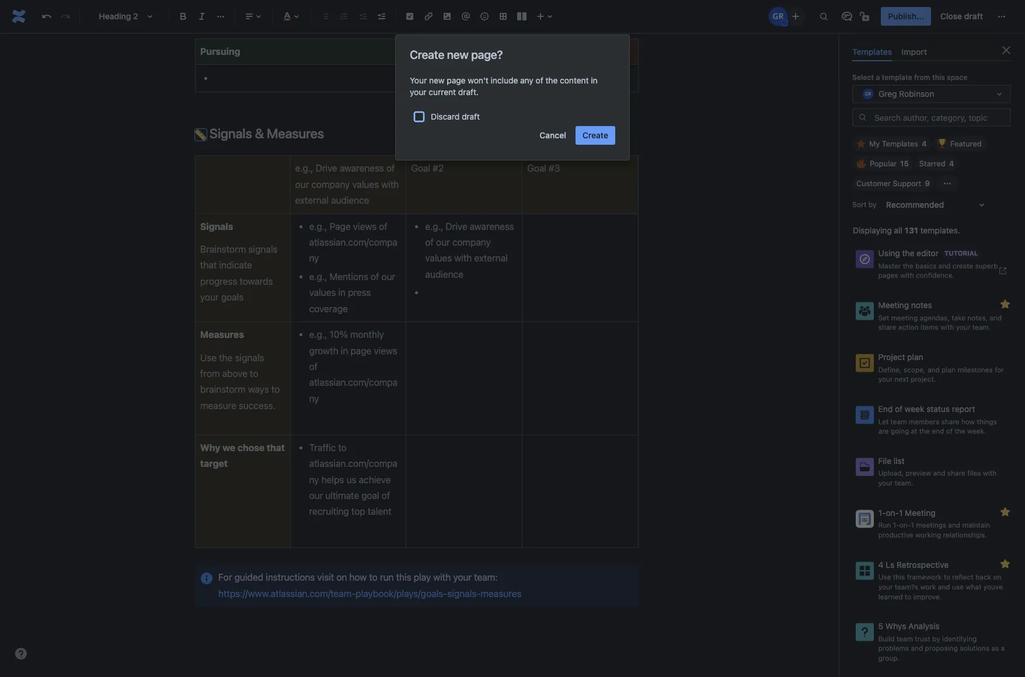 Task type: vqa. For each thing, say whether or not it's contained in the screenshot.
Meeting within the 1-ON-1 MEETING RUN 1-ON-1 MEETINGS AND MAINTAIN PRODUCTIVE WORKING RELATIONSHIPS.
yes



Task type: describe. For each thing, give the bounding box(es) containing it.
unstar meeting notes image
[[999, 297, 1013, 311]]

templates
[[853, 47, 893, 57]]

pages
[[879, 271, 899, 280]]

draft for discard draft
[[462, 112, 480, 122]]

numbered list ⌘⇧7 image
[[337, 9, 351, 23]]

open image
[[993, 87, 1007, 101]]

2 vertical spatial of
[[947, 427, 953, 436]]

draft.
[[458, 87, 479, 97]]

bold ⌘b image
[[176, 9, 190, 23]]

files
[[968, 469, 982, 478]]

undo ⌘z image
[[40, 9, 54, 23]]

new for page?
[[447, 48, 469, 61]]

link image
[[422, 9, 436, 23]]

reflect
[[953, 573, 974, 582]]

productive
[[879, 531, 914, 540]]

week
[[905, 404, 925, 414]]

members
[[909, 417, 940, 426]]

with inside master the basics and create superb pages with confidence.
[[901, 271, 915, 280]]

to for framework
[[944, 573, 951, 582]]

1 horizontal spatial 1
[[912, 521, 915, 530]]

on inside text box
[[337, 573, 347, 583]]

editable content region
[[176, 0, 658, 678]]

0 vertical spatial plan
[[908, 352, 924, 362]]

tab list containing templates
[[848, 42, 1016, 61]]

https://www.atlassian.com/team-playbook/plays/goals-signals-measures link
[[218, 573, 522, 599]]

the left week.
[[955, 427, 966, 436]]

robinson
[[900, 89, 935, 99]]

templates.
[[921, 226, 961, 236]]

file
[[879, 456, 892, 466]]

play
[[414, 573, 431, 583]]

list
[[894, 456, 905, 466]]

1 vertical spatial plan
[[942, 365, 956, 374]]

the inside master the basics and create superb pages with confidence.
[[904, 262, 914, 270]]

guided
[[235, 573, 264, 583]]

things
[[977, 417, 998, 426]]

share inside file list upload, preview and share files with your team.
[[948, 469, 966, 478]]

1 horizontal spatial of
[[896, 404, 903, 414]]

meeting notes set meeting agendas, take notes, and share action items with your team.
[[879, 300, 1003, 332]]

table image
[[497, 9, 511, 23]]

superb
[[976, 262, 999, 270]]

unstar 4 ls retrospective image
[[999, 557, 1013, 571]]

end of week status report let team members share how things are going at the end of the week.
[[879, 404, 998, 436]]

work
[[921, 583, 937, 592]]

template
[[882, 73, 913, 82]]

run
[[380, 573, 394, 583]]

file list upload, preview and share files with your team.
[[879, 456, 997, 488]]

a inside 5 whys analysis build team trust by identifying problems and proposing solutions as a group.
[[1002, 645, 1005, 653]]

1 horizontal spatial to
[[905, 593, 912, 601]]

whys
[[886, 622, 907, 632]]

signals & measures
[[207, 126, 324, 141]]

and inside meeting notes set meeting agendas, take notes, and share action items with your team.
[[990, 314, 1003, 322]]

team inside end of week status report let team members share how things are going at the end of the week.
[[891, 417, 908, 426]]

report
[[953, 404, 976, 414]]

cancel button
[[533, 126, 574, 145]]

in
[[591, 75, 598, 85]]

redo ⌘⇧z image
[[58, 9, 72, 23]]

how inside main content area, start typing to enter text. text box
[[350, 573, 367, 583]]

displaying
[[853, 226, 892, 236]]

team?s
[[895, 583, 919, 592]]

sort
[[853, 200, 867, 209]]

visit
[[317, 573, 334, 583]]

going
[[891, 427, 910, 436]]

share for status
[[942, 417, 960, 426]]

the inside your new page won't include any of the content in your current draft.
[[546, 75, 558, 85]]

scope,
[[904, 365, 926, 374]]

master
[[879, 262, 902, 270]]

what
[[966, 583, 982, 592]]

create for create new page?
[[410, 48, 445, 61]]

end
[[932, 427, 945, 436]]

131
[[905, 226, 919, 236]]

master the basics and create superb pages with confidence.
[[879, 262, 999, 280]]

https://www.atlassian.com/team-playbook/plays/goals-signals-measures
[[218, 573, 522, 599]]

1 vertical spatial on-
[[900, 521, 912, 530]]

create new page? dialog
[[396, 35, 630, 160]]

maintain
[[963, 521, 991, 530]]

of inside your new page won't include any of the content in your current draft.
[[536, 75, 544, 85]]

publish...
[[889, 11, 925, 21]]

team. inside meeting notes set meeting agendas, take notes, and share action items with your team.
[[973, 323, 992, 332]]

current
[[429, 87, 456, 97]]

share for meeting
[[879, 323, 897, 332]]

signals-
[[448, 589, 481, 599]]

trust
[[916, 635, 931, 644]]

include
[[491, 75, 518, 85]]

select a template from this space
[[853, 73, 968, 82]]

we
[[223, 443, 236, 453]]

create button
[[576, 126, 616, 145]]

add image, video, or file image
[[440, 9, 454, 23]]

draft for close draft
[[965, 11, 984, 21]]

sort by
[[853, 200, 877, 209]]

0 vertical spatial on-
[[886, 508, 900, 518]]

youve
[[984, 583, 1004, 592]]

bullet list ⌘⇧8 image
[[318, 9, 332, 23]]

learned
[[879, 593, 904, 601]]

why we chose that target
[[200, 443, 287, 469]]

close draft button
[[934, 7, 991, 26]]

create for create
[[583, 130, 609, 140]]

instructions
[[266, 573, 315, 583]]

action item image
[[403, 9, 417, 23]]

identifying
[[943, 635, 977, 644]]

for
[[995, 365, 1005, 374]]

italic ⌘i image
[[195, 9, 209, 23]]

Main content area, start typing to enter text. text field
[[188, 0, 646, 608]]

at
[[912, 427, 918, 436]]

build
[[879, 635, 895, 644]]

project plan define, scope, and plan milestones for your next project.
[[879, 352, 1005, 384]]

indent tab image
[[374, 9, 388, 23]]

and inside 5 whys analysis build team trust by identifying problems and proposing solutions as a group.
[[912, 645, 924, 653]]

confidence.
[[917, 271, 955, 280]]

1 horizontal spatial 1-
[[894, 521, 900, 530]]

1 vertical spatial measures
[[200, 330, 244, 340]]

are
[[879, 427, 889, 436]]

target
[[200, 459, 228, 469]]

retrospective
[[897, 560, 949, 570]]

select
[[853, 73, 875, 82]]

upload,
[[879, 469, 904, 478]]

by inside 5 whys analysis build team trust by identifying problems and proposing solutions as a group.
[[933, 635, 941, 644]]



Task type: locate. For each thing, give the bounding box(es) containing it.
proposing
[[926, 645, 959, 653]]

panel info image
[[200, 572, 214, 586]]

preview
[[906, 469, 932, 478]]

with down take
[[941, 323, 955, 332]]

0 horizontal spatial 1-
[[879, 508, 886, 518]]

2 horizontal spatial this
[[933, 73, 946, 82]]

won't
[[468, 75, 489, 85]]

page
[[447, 75, 466, 85]]

pursuing
[[440, 46, 480, 57]]

your down your
[[410, 87, 427, 97]]

all
[[895, 226, 903, 236]]

1 up productive
[[900, 508, 903, 518]]

1 vertical spatial a
[[1002, 645, 1005, 653]]

team up problems
[[897, 635, 914, 644]]

new up current
[[429, 75, 445, 85]]

create right cancel
[[583, 130, 609, 140]]

signals
[[210, 126, 252, 141], [200, 221, 233, 232]]

0 vertical spatial team.
[[973, 323, 992, 332]]

0 vertical spatial share
[[879, 323, 897, 332]]

this inside main content area, start typing to enter text. text box
[[396, 573, 412, 583]]

with right pages
[[901, 271, 915, 280]]

0 horizontal spatial to
[[369, 573, 378, 583]]

this up playbook/plays/goals-
[[396, 573, 412, 583]]

0 vertical spatial signals
[[210, 126, 252, 141]]

the down members
[[920, 427, 931, 436]]

for guided instructions visit on how to run this play with your team:
[[218, 573, 498, 583]]

and
[[939, 262, 951, 270], [990, 314, 1003, 322], [928, 365, 940, 374], [934, 469, 946, 478], [949, 521, 961, 530], [939, 583, 951, 592], [912, 645, 924, 653]]

chose
[[238, 443, 265, 453]]

plan left milestones
[[942, 365, 956, 374]]

Search author, category, topic field
[[872, 109, 1011, 126]]

how inside end of week status report let team members share how things are going at the end of the week.
[[962, 417, 976, 426]]

next
[[895, 375, 909, 384]]

how up week.
[[962, 417, 976, 426]]

project.
[[911, 375, 937, 384]]

and left use
[[939, 583, 951, 592]]

1 vertical spatial how
[[350, 573, 367, 583]]

1 left the meetings
[[912, 521, 915, 530]]

let
[[879, 417, 889, 426]]

and up the project.
[[928, 365, 940, 374]]

to for how
[[369, 573, 378, 583]]

confluence image
[[9, 7, 28, 26]]

create new page?
[[410, 48, 503, 61]]

1 vertical spatial create
[[583, 130, 609, 140]]

with inside file list upload, preview and share files with your team.
[[984, 469, 997, 478]]

2 horizontal spatial to
[[944, 573, 951, 582]]

for
[[218, 573, 232, 583]]

1- up productive
[[894, 521, 900, 530]]

1 horizontal spatial this
[[894, 573, 906, 582]]

and right preview
[[934, 469, 946, 478]]

1 vertical spatial of
[[896, 404, 903, 414]]

1-on-1 meeting run 1-on-1 meetings and maintain productive working relationships.
[[879, 508, 991, 540]]

meeting up the meetings
[[906, 508, 936, 518]]

close draft
[[941, 11, 984, 21]]

1 horizontal spatial how
[[962, 417, 976, 426]]

working
[[916, 531, 942, 540]]

0 horizontal spatial new
[[429, 75, 445, 85]]

4
[[879, 560, 884, 570]]

0 horizontal spatial how
[[350, 573, 367, 583]]

analysis
[[909, 622, 940, 632]]

0 vertical spatial measures
[[267, 126, 324, 141]]

:straight_ruler: image
[[195, 129, 207, 141]]

0 vertical spatial 1
[[900, 508, 903, 518]]

your
[[410, 87, 427, 97], [957, 323, 971, 332], [879, 375, 893, 384], [879, 479, 893, 488], [453, 573, 472, 583], [879, 583, 893, 592]]

layouts image
[[515, 9, 529, 23]]

the left basics
[[904, 262, 914, 270]]

publish... button
[[882, 7, 932, 26]]

using the editor tutorial
[[879, 248, 979, 258]]

greg robinson image
[[770, 7, 788, 26]]

team:
[[474, 573, 498, 583]]

5 whys analysis build team trust by identifying problems and proposing solutions as a group.
[[879, 622, 1005, 663]]

relationships.
[[944, 531, 988, 540]]

0 vertical spatial by
[[869, 200, 877, 209]]

meeting inside 1-on-1 meeting run 1-on-1 meetings and maintain productive working relationships.
[[906, 508, 936, 518]]

your inside file list upload, preview and share files with your team.
[[879, 479, 893, 488]]

1 horizontal spatial team.
[[973, 323, 992, 332]]

by right the sort
[[869, 200, 877, 209]]

on- up run at right
[[886, 508, 900, 518]]

0 vertical spatial of
[[536, 75, 544, 85]]

meeting inside meeting notes set meeting agendas, take notes, and share action items with your team.
[[879, 300, 910, 310]]

import
[[902, 47, 928, 57]]

1 vertical spatial 1
[[912, 521, 915, 530]]

and inside project plan define, scope, and plan milestones for your next project.
[[928, 365, 940, 374]]

week.
[[968, 427, 987, 436]]

cancel
[[540, 130, 567, 140]]

draft
[[965, 11, 984, 21], [462, 112, 480, 122]]

milestones
[[958, 365, 994, 374]]

notes,
[[968, 314, 988, 322]]

create
[[410, 48, 445, 61], [583, 130, 609, 140]]

using
[[879, 248, 901, 258]]

greg robinson
[[879, 89, 935, 99]]

your down define,
[[879, 375, 893, 384]]

and inside 1-on-1 meeting run 1-on-1 meetings and maintain productive working relationships.
[[949, 521, 961, 530]]

1 horizontal spatial create
[[583, 130, 609, 140]]

your inside 4 ls retrospective use this framework to reflect back on your team?s work and use what youve learned to improve.
[[879, 583, 893, 592]]

:straight_ruler: image
[[195, 129, 207, 141]]

measures
[[481, 589, 522, 599]]

by
[[869, 200, 877, 209], [933, 635, 941, 644]]

your down upload,
[[879, 479, 893, 488]]

and inside 4 ls retrospective use this framework to reflect back on your team?s work and use what youve learned to improve.
[[939, 583, 951, 592]]

1-
[[879, 508, 886, 518], [894, 521, 900, 530]]

1- up run at right
[[879, 508, 886, 518]]

framework
[[908, 573, 942, 582]]

greg
[[879, 89, 898, 99]]

to inside text box
[[369, 573, 378, 583]]

and down the trust
[[912, 645, 924, 653]]

team up going
[[891, 417, 908, 426]]

0 horizontal spatial create
[[410, 48, 445, 61]]

1 horizontal spatial by
[[933, 635, 941, 644]]

close
[[941, 11, 963, 21]]

team. down notes,
[[973, 323, 992, 332]]

that
[[267, 443, 285, 453]]

this up team?s
[[894, 573, 906, 582]]

0 horizontal spatial draft
[[462, 112, 480, 122]]

your inside meeting notes set meeting agendas, take notes, and share action items with your team.
[[957, 323, 971, 332]]

with inside main content area, start typing to enter text. text box
[[434, 573, 451, 583]]

run
[[879, 521, 892, 530]]

with inside meeting notes set meeting agendas, take notes, and share action items with your team.
[[941, 323, 955, 332]]

0 horizontal spatial on
[[337, 573, 347, 583]]

1 vertical spatial share
[[942, 417, 960, 426]]

your down take
[[957, 323, 971, 332]]

&
[[255, 126, 264, 141]]

share inside end of week status report let team members share how things are going at the end of the week.
[[942, 417, 960, 426]]

0 horizontal spatial a
[[876, 73, 880, 82]]

1 horizontal spatial measures
[[267, 126, 324, 141]]

new for page
[[429, 75, 445, 85]]

tutorial
[[945, 250, 979, 257]]

create inside button
[[583, 130, 609, 140]]

draft right close on the top
[[965, 11, 984, 21]]

this for 4
[[894, 573, 906, 582]]

on right visit
[[337, 573, 347, 583]]

ls
[[886, 560, 895, 570]]

emoji image
[[478, 9, 492, 23]]

with right the files
[[984, 469, 997, 478]]

on- up productive
[[900, 521, 912, 530]]

back
[[976, 573, 992, 582]]

project
[[879, 352, 906, 362]]

0 vertical spatial create
[[410, 48, 445, 61]]

0 vertical spatial 1-
[[879, 508, 886, 518]]

create
[[953, 262, 974, 270]]

team. inside file list upload, preview and share files with your team.
[[895, 479, 914, 488]]

with right "play"
[[434, 573, 451, 583]]

1 vertical spatial new
[[429, 75, 445, 85]]

0 vertical spatial team
[[891, 417, 908, 426]]

share down set
[[879, 323, 897, 332]]

the left "content" on the right
[[546, 75, 558, 85]]

unstar 1-on-1 meeting image
[[999, 505, 1013, 519]]

mention image
[[459, 9, 473, 23]]

confluence image
[[9, 7, 28, 26]]

1 vertical spatial signals
[[200, 221, 233, 232]]

your
[[410, 75, 427, 85]]

set
[[879, 314, 890, 322]]

and up confidence.
[[939, 262, 951, 270]]

pursuing
[[200, 46, 240, 57]]

and inside file list upload, preview and share files with your team.
[[934, 469, 946, 478]]

use
[[953, 583, 964, 592]]

by up proposing
[[933, 635, 941, 644]]

share up end
[[942, 417, 960, 426]]

0 horizontal spatial plan
[[908, 352, 924, 362]]

signals for signals & measures
[[210, 126, 252, 141]]

2 horizontal spatial of
[[947, 427, 953, 436]]

the right using
[[903, 248, 915, 258]]

and up relationships. at right bottom
[[949, 521, 961, 530]]

your new page won't include any of the content in your current draft.
[[410, 75, 598, 97]]

team. down upload,
[[895, 479, 914, 488]]

0 horizontal spatial measures
[[200, 330, 244, 340]]

0 vertical spatial draft
[[965, 11, 984, 21]]

create up your
[[410, 48, 445, 61]]

your down "use"
[[879, 583, 893, 592]]

1 vertical spatial 1-
[[894, 521, 900, 530]]

0 vertical spatial meeting
[[879, 300, 910, 310]]

discard draft
[[431, 112, 480, 122]]

this inside 4 ls retrospective use this framework to reflect back on your team?s work and use what youve learned to improve.
[[894, 573, 906, 582]]

space
[[948, 73, 968, 82]]

0 horizontal spatial team.
[[895, 479, 914, 488]]

improve.
[[914, 593, 942, 601]]

share left the files
[[948, 469, 966, 478]]

any
[[521, 75, 534, 85]]

0 vertical spatial new
[[447, 48, 469, 61]]

status
[[927, 404, 950, 414]]

team inside 5 whys analysis build team trust by identifying problems and proposing solutions as a group.
[[897, 635, 914, 644]]

your inside main content area, start typing to enter text. text box
[[453, 573, 472, 583]]

outdent ⇧tab image
[[356, 9, 370, 23]]

draft down draft.
[[462, 112, 480, 122]]

measures
[[267, 126, 324, 141], [200, 330, 244, 340]]

how left run
[[350, 573, 367, 583]]

0 horizontal spatial by
[[869, 200, 877, 209]]

1 horizontal spatial a
[[1002, 645, 1005, 653]]

draft inside button
[[965, 11, 984, 21]]

to
[[369, 573, 378, 583], [944, 573, 951, 582], [905, 593, 912, 601]]

tab list
[[848, 42, 1016, 61]]

signals for signals
[[200, 221, 233, 232]]

on up youve
[[994, 573, 1002, 582]]

search icon image
[[859, 113, 868, 122]]

solutions
[[961, 645, 990, 653]]

team
[[891, 417, 908, 426], [897, 635, 914, 644]]

and down unstar meeting notes image
[[990, 314, 1003, 322]]

draft inside create new page? 'dialog'
[[462, 112, 480, 122]]

meeting
[[892, 314, 918, 322]]

and inside master the basics and create superb pages with confidence.
[[939, 262, 951, 270]]

plan up 'scope,'
[[908, 352, 924, 362]]

1 horizontal spatial draft
[[965, 11, 984, 21]]

share inside meeting notes set meeting agendas, take notes, and share action items with your team.
[[879, 323, 897, 332]]

your inside your new page won't include any of the content in your current draft.
[[410, 87, 427, 97]]

a right the "select"
[[876, 73, 880, 82]]

problems
[[879, 645, 910, 653]]

0 horizontal spatial 1
[[900, 508, 903, 518]]

as
[[992, 645, 1000, 653]]

playbook/plays/goals-
[[356, 589, 448, 599]]

new up the page
[[447, 48, 469, 61]]

0 horizontal spatial of
[[536, 75, 544, 85]]

1 horizontal spatial new
[[447, 48, 469, 61]]

https://www.atlassian.com/team-
[[218, 589, 356, 599]]

new inside your new page won't include any of the content in your current draft.
[[429, 75, 445, 85]]

displaying all 131 templates.
[[853, 226, 961, 236]]

define,
[[879, 365, 902, 374]]

2 vertical spatial share
[[948, 469, 966, 478]]

this for select
[[933, 73, 946, 82]]

to left reflect
[[944, 573, 951, 582]]

5
[[879, 622, 884, 632]]

your inside project plan define, scope, and plan milestones for your next project.
[[879, 375, 893, 384]]

meeting up set
[[879, 300, 910, 310]]

on inside 4 ls retrospective use this framework to reflect back on your team?s work and use what youve learned to improve.
[[994, 573, 1002, 582]]

0 vertical spatial a
[[876, 73, 880, 82]]

1 vertical spatial draft
[[462, 112, 480, 122]]

to left run
[[369, 573, 378, 583]]

your up signals-
[[453, 573, 472, 583]]

a right as
[[1002, 645, 1005, 653]]

to down team?s
[[905, 593, 912, 601]]

on
[[337, 573, 347, 583], [994, 573, 1002, 582]]

1 vertical spatial by
[[933, 635, 941, 644]]

share
[[879, 323, 897, 332], [942, 417, 960, 426], [948, 469, 966, 478]]

1 vertical spatial meeting
[[906, 508, 936, 518]]

meetings
[[917, 521, 947, 530]]

1 horizontal spatial plan
[[942, 365, 956, 374]]

basics
[[916, 262, 937, 270]]

close templates and import image
[[1000, 43, 1014, 57]]

1 vertical spatial team
[[897, 635, 914, 644]]

1 vertical spatial team.
[[895, 479, 914, 488]]

with
[[901, 271, 915, 280], [941, 323, 955, 332], [984, 469, 997, 478], [434, 573, 451, 583]]

1 horizontal spatial on
[[994, 573, 1002, 582]]

0 horizontal spatial this
[[396, 573, 412, 583]]

0 vertical spatial how
[[962, 417, 976, 426]]

this right the from at right top
[[933, 73, 946, 82]]



